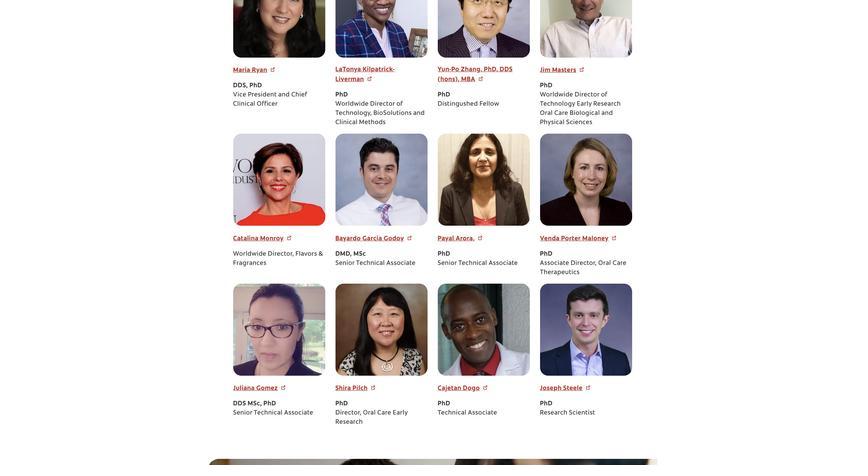 Task type: locate. For each thing, give the bounding box(es) containing it.
juliana gomez link
[[233, 384, 286, 393]]

gomez
[[256, 386, 278, 392]]

physical
[[540, 120, 565, 126]]

dds right 'phd,'
[[500, 67, 513, 73]]

senior
[[335, 260, 355, 266], [438, 260, 457, 266], [233, 410, 252, 416]]

and
[[278, 92, 290, 98], [413, 111, 425, 117], [601, 111, 613, 117]]

and right biosolutions
[[413, 111, 425, 117]]

dds inside yun-po zhang, phd, dds (hons), mba
[[500, 67, 513, 73]]

phd senior technical associate
[[438, 251, 518, 266]]

1 horizontal spatial director
[[575, 92, 599, 98]]

latonya
[[335, 67, 361, 73]]

phd inside phd director, oral care early research
[[335, 401, 348, 407]]

phd down venda
[[540, 251, 553, 257]]

director, for phd director, oral care early research
[[335, 410, 361, 416]]

phd for phd senior technical associate
[[438, 251, 450, 257]]

1 vertical spatial clinical
[[335, 120, 358, 126]]

director for early
[[575, 92, 599, 98]]

payal arora,
[[438, 236, 475, 242]]

associate inside phd technical associate
[[468, 410, 497, 416]]

phd inside the phd worldwide director of technology early research oral care biological and physical sciences
[[540, 83, 553, 89]]

bayardo garcia godoy link
[[335, 234, 412, 244]]

venda porter maloney link
[[540, 234, 617, 244]]

venda porter maloney, phd image
[[540, 134, 632, 226]]

distingushed
[[438, 101, 478, 107]]

phd down shira
[[335, 401, 348, 407]]

and inside the dds, phd vice president and chief clinical officer
[[278, 92, 290, 98]]

0 vertical spatial dds
[[500, 67, 513, 73]]

1 horizontal spatial and
[[413, 111, 425, 117]]

phd inside the phd senior technical associate
[[438, 251, 450, 257]]

director, down monroy
[[268, 251, 294, 257]]

research down shira pilch
[[335, 419, 363, 425]]

research up biological
[[593, 101, 621, 107]]

payal arora, link
[[438, 234, 483, 244]]

and left chief at left
[[278, 92, 290, 98]]

oral inside phd director, oral care early research
[[363, 410, 376, 416]]

and right biological
[[601, 111, 613, 117]]

0 vertical spatial early
[[577, 101, 592, 107]]

oral
[[540, 111, 553, 117], [598, 260, 611, 266], [363, 410, 376, 416]]

1 horizontal spatial clinical
[[335, 120, 358, 126]]

bayardo
[[335, 236, 361, 242]]

1 vertical spatial worldwide
[[335, 101, 369, 107]]

catalina
[[233, 236, 258, 242]]

biological
[[570, 111, 600, 117]]

dds left msc,
[[233, 401, 246, 407]]

director inside the phd worldwide director of technology early research oral care biological and physical sciences
[[575, 92, 599, 98]]

0 vertical spatial clinical
[[233, 101, 255, 107]]

venda porter maloney
[[540, 236, 609, 242]]

shira
[[335, 386, 351, 392]]

oral down maloney in the bottom of the page
[[598, 260, 611, 266]]

2 horizontal spatial oral
[[598, 260, 611, 266]]

director, for worldwide director, flavors & fragrances
[[268, 251, 294, 257]]

0 horizontal spatial of
[[396, 101, 403, 107]]

2 horizontal spatial care
[[613, 260, 626, 266]]

1 vertical spatial director
[[370, 101, 395, 107]]

1 horizontal spatial dds
[[500, 67, 513, 73]]

juliana gomez, dds, msc, phd image
[[233, 284, 325, 376]]

phd inside dds msc, phd senior technical associate
[[263, 401, 276, 407]]

0 horizontal spatial research
[[335, 419, 363, 425]]

research inside the phd worldwide director of technology early research oral care biological and physical sciences
[[593, 101, 621, 107]]

worldwide inside the phd worldwide director of technology early research oral care biological and physical sciences
[[540, 92, 573, 98]]

0 vertical spatial oral
[[540, 111, 553, 117]]

early inside phd director, oral care early research
[[393, 410, 408, 416]]

jim
[[540, 68, 550, 74]]

director,
[[268, 251, 294, 257], [571, 260, 597, 266], [335, 410, 361, 416]]

0 vertical spatial care
[[554, 111, 568, 117]]

phd for phd technical associate
[[438, 401, 450, 407]]

phd down jim
[[540, 83, 553, 89]]

0 vertical spatial worldwide
[[540, 92, 573, 98]]

of inside phd worldwide director of technology, biosolutions and clinical methods
[[396, 101, 403, 107]]

associate
[[386, 260, 416, 266], [489, 260, 518, 266], [540, 260, 569, 266], [284, 410, 313, 416], [468, 410, 497, 416]]

monroy
[[260, 236, 284, 242]]

0 horizontal spatial early
[[393, 410, 408, 416]]

phd inside phd associate director, oral care therapeutics
[[540, 251, 553, 257]]

1 horizontal spatial early
[[577, 101, 592, 107]]

&
[[319, 251, 323, 257]]

of for biosolutions
[[396, 101, 403, 107]]

oral down pilch
[[363, 410, 376, 416]]

director, down venda porter maloney link
[[571, 260, 597, 266]]

phd inside phd worldwide director of technology, biosolutions and clinical methods
[[335, 92, 348, 98]]

phd inside phd technical associate
[[438, 401, 450, 407]]

therapeutics
[[540, 270, 580, 276]]

cajetan dogo link
[[438, 384, 488, 393]]

worldwide up the 'technology,'
[[335, 101, 369, 107]]

1 horizontal spatial care
[[554, 111, 568, 117]]

2 horizontal spatial director,
[[571, 260, 597, 266]]

1 horizontal spatial research
[[540, 410, 567, 416]]

phd down cajetan
[[438, 401, 450, 407]]

senior down msc,
[[233, 410, 252, 416]]

senior down dmd,
[[335, 260, 355, 266]]

yun-po zhang, phd, dds (hons), mba image
[[438, 0, 530, 58]]

worldwide up fragrances
[[233, 251, 266, 257]]

and inside phd worldwide director of technology, biosolutions and clinical methods
[[413, 111, 425, 117]]

2 horizontal spatial research
[[593, 101, 621, 107]]

technical
[[356, 260, 385, 266], [458, 260, 487, 266], [254, 410, 283, 416], [438, 410, 466, 416]]

0 vertical spatial director
[[575, 92, 599, 98]]

scientist
[[569, 410, 595, 416]]

dds,
[[233, 83, 248, 89]]

senior inside the phd senior technical associate
[[438, 260, 457, 266]]

technical down arora, at bottom right
[[458, 260, 487, 266]]

of
[[601, 92, 607, 98], [396, 101, 403, 107]]

2 horizontal spatial worldwide
[[540, 92, 573, 98]]

1 vertical spatial care
[[613, 260, 626, 266]]

cajetan dogo
[[438, 386, 480, 392]]

1 horizontal spatial worldwide
[[335, 101, 369, 107]]

dds msc, phd senior technical associate
[[233, 401, 313, 416]]

fellow
[[479, 101, 499, 107]]

technical down msc,
[[254, 410, 283, 416]]

joseph steele link
[[540, 384, 591, 393]]

director
[[575, 92, 599, 98], [370, 101, 395, 107]]

phd down joseph
[[540, 401, 553, 407]]

0 horizontal spatial director,
[[268, 251, 294, 257]]

1 vertical spatial of
[[396, 101, 403, 107]]

fragrances
[[233, 260, 266, 266]]

worldwide
[[540, 92, 573, 98], [335, 101, 369, 107], [233, 251, 266, 257]]

technical inside the phd senior technical associate
[[458, 260, 487, 266]]

research down joseph
[[540, 410, 567, 416]]

clinical down vice
[[233, 101, 255, 107]]

care
[[554, 111, 568, 117], [613, 260, 626, 266], [377, 410, 391, 416]]

director inside phd worldwide director of technology, biosolutions and clinical methods
[[370, 101, 395, 107]]

2 vertical spatial director,
[[335, 410, 361, 416]]

senior down payal
[[438, 260, 457, 266]]

director up biological
[[575, 92, 599, 98]]

of for early
[[601, 92, 607, 98]]

of inside the phd worldwide director of technology early research oral care biological and physical sciences
[[601, 92, 607, 98]]

0 vertical spatial director,
[[268, 251, 294, 257]]

1 vertical spatial dds
[[233, 401, 246, 407]]

1 vertical spatial early
[[393, 410, 408, 416]]

shira pilch, phd image
[[335, 284, 427, 376]]

officer
[[257, 101, 278, 107]]

0 horizontal spatial worldwide
[[233, 251, 266, 257]]

1 vertical spatial research
[[540, 410, 567, 416]]

2 vertical spatial care
[[377, 410, 391, 416]]

phd worldwide director of technology, biosolutions and clinical methods
[[335, 92, 425, 126]]

0 horizontal spatial oral
[[363, 410, 376, 416]]

2 horizontal spatial senior
[[438, 260, 457, 266]]

1 horizontal spatial director,
[[335, 410, 361, 416]]

jim masters link
[[540, 66, 585, 75]]

phd inside phd distingushed fellow
[[438, 92, 450, 98]]

phd for phd worldwide director of technology early research oral care biological and physical sciences
[[540, 83, 553, 89]]

cajetan
[[438, 386, 461, 392]]

biosolutions
[[373, 111, 412, 117]]

1 horizontal spatial senior
[[335, 260, 355, 266]]

research
[[593, 101, 621, 107], [540, 410, 567, 416], [335, 419, 363, 425]]

0 horizontal spatial care
[[377, 410, 391, 416]]

2 vertical spatial oral
[[363, 410, 376, 416]]

2 horizontal spatial and
[[601, 111, 613, 117]]

dds
[[500, 67, 513, 73], [233, 401, 246, 407]]

phd inside phd research scientist
[[540, 401, 553, 407]]

1 horizontal spatial oral
[[540, 111, 553, 117]]

0 horizontal spatial clinical
[[233, 101, 255, 107]]

phd down liverman
[[335, 92, 348, 98]]

phd director, oral care early research
[[335, 401, 408, 425]]

phd associate director, oral care therapeutics
[[540, 251, 626, 276]]

0 horizontal spatial dds
[[233, 401, 246, 407]]

phd right msc,
[[263, 401, 276, 407]]

1 vertical spatial oral
[[598, 260, 611, 266]]

phd for phd director, oral care early research
[[335, 401, 348, 407]]

worldwide inside phd worldwide director of technology, biosolutions and clinical methods
[[335, 101, 369, 107]]

sciences
[[566, 120, 592, 126]]

director up biosolutions
[[370, 101, 395, 107]]

director, inside phd director, oral care early research
[[335, 410, 361, 416]]

2 vertical spatial research
[[335, 419, 363, 425]]

worldwide up technology
[[540, 92, 573, 98]]

1 vertical spatial director,
[[571, 260, 597, 266]]

director, down shira pilch
[[335, 410, 361, 416]]

phd down payal
[[438, 251, 450, 257]]

garcia
[[362, 236, 382, 242]]

1 horizontal spatial of
[[601, 92, 607, 98]]

0 horizontal spatial senior
[[233, 410, 252, 416]]

early
[[577, 101, 592, 107], [393, 410, 408, 416]]

technical down the msc in the left of the page
[[356, 260, 385, 266]]

phd
[[249, 83, 262, 89], [540, 83, 553, 89], [335, 92, 348, 98], [438, 92, 450, 98], [438, 251, 450, 257], [540, 251, 553, 257], [263, 401, 276, 407], [335, 401, 348, 407], [438, 401, 450, 407], [540, 401, 553, 407]]

phd up president
[[249, 83, 262, 89]]

0 horizontal spatial director
[[370, 101, 395, 107]]

clinical down the 'technology,'
[[335, 120, 358, 126]]

president
[[248, 92, 277, 98]]

bayardo garcia godoy, dmd, msc image
[[335, 134, 427, 226]]

0 vertical spatial research
[[593, 101, 621, 107]]

0 vertical spatial of
[[601, 92, 607, 98]]

oral up "physical"
[[540, 111, 553, 117]]

2 vertical spatial worldwide
[[233, 251, 266, 257]]

cajetan dogo image
[[438, 284, 530, 376]]

associate inside dds msc, phd senior technical associate
[[284, 410, 313, 416]]

masters
[[552, 68, 576, 74]]

yun-
[[438, 67, 451, 73]]

clinical
[[233, 101, 255, 107], [335, 120, 358, 126]]

0 horizontal spatial and
[[278, 92, 290, 98]]

technical down cajetan
[[438, 410, 466, 416]]

godoy
[[384, 236, 404, 242]]

director, inside worldwide director, flavors & fragrances
[[268, 251, 294, 257]]

phd down (hons),
[[438, 92, 450, 98]]

zhang,
[[461, 67, 482, 73]]



Task type: vqa. For each thing, say whether or not it's contained in the screenshot.
Make
no



Task type: describe. For each thing, give the bounding box(es) containing it.
senior inside dmd, msc senior technical associate
[[335, 260, 355, 266]]

msc
[[353, 251, 366, 257]]

phd research scientist
[[540, 401, 595, 416]]

arora,
[[456, 236, 475, 242]]

msc,
[[248, 401, 262, 407]]

latonya kilpatrick- liverman link
[[335, 66, 427, 85]]

yun-po zhang, phd, dds (hons), mba
[[438, 67, 513, 83]]

dds, phd vice president and chief clinical officer
[[233, 83, 307, 107]]

associate inside phd associate director, oral care therapeutics
[[540, 260, 569, 266]]

phd distingushed fellow
[[438, 92, 499, 107]]

kilpatrick-
[[363, 67, 395, 73]]

vice
[[233, 92, 246, 98]]

shira pilch link
[[335, 384, 376, 393]]

jim masters, phd image
[[540, 0, 632, 58]]

latonya kilpatrick-liverman, phd image
[[335, 0, 427, 58]]

oral inside the phd worldwide director of technology early research oral care biological and physical sciences
[[540, 111, 553, 117]]

worldwide for oral
[[540, 92, 573, 98]]

worldwide director, flavors & fragrances
[[233, 251, 323, 266]]

methods
[[359, 120, 386, 126]]

payal
[[438, 236, 454, 242]]

oral inside phd associate director, oral care therapeutics
[[598, 260, 611, 266]]

phd,
[[484, 67, 498, 73]]

technical inside dmd, msc senior technical associate
[[356, 260, 385, 266]]

products made by our experts image
[[208, 459, 657, 465]]

technology,
[[335, 111, 372, 117]]

joseph steele
[[540, 386, 583, 392]]

liverman
[[335, 77, 364, 83]]

director, inside phd associate director, oral care therapeutics
[[571, 260, 597, 266]]

po
[[451, 67, 459, 73]]

dogo
[[463, 386, 480, 392]]

technology
[[540, 101, 575, 107]]

catalina monroy link
[[233, 234, 292, 244]]

associate inside the phd senior technical associate
[[489, 260, 518, 266]]

juliana gomez
[[233, 386, 278, 392]]

senior inside dds msc, phd senior technical associate
[[233, 410, 252, 416]]

juliana
[[233, 386, 255, 392]]

care inside phd associate director, oral care therapeutics
[[613, 260, 626, 266]]

research inside phd research scientist
[[540, 410, 567, 416]]

research inside phd director, oral care early research
[[335, 419, 363, 425]]

yun-po zhang, phd, dds (hons), mba link
[[438, 66, 530, 85]]

joseph steele phd image
[[540, 284, 632, 376]]

jim masters
[[540, 68, 576, 74]]

clinical inside the dds, phd vice president and chief clinical officer
[[233, 101, 255, 107]]

latonya kilpatrick- liverman
[[335, 67, 395, 83]]

and inside the phd worldwide director of technology early research oral care biological and physical sciences
[[601, 111, 613, 117]]

steele
[[563, 386, 583, 392]]

associate inside dmd, msc senior technical associate
[[386, 260, 416, 266]]

mba
[[461, 77, 475, 83]]

(hons),
[[438, 77, 460, 83]]

phd for phd distingushed fellow
[[438, 92, 450, 98]]

catalina monroy
[[233, 236, 284, 242]]

dmd, msc senior technical associate
[[335, 251, 416, 266]]

chief
[[291, 92, 307, 98]]

maria ryan, dds, phd image
[[233, 0, 325, 58]]

catalina monroy image
[[233, 134, 325, 226]]

director for biosolutions
[[370, 101, 395, 107]]

maria ryan
[[233, 68, 267, 74]]

porter
[[561, 236, 581, 242]]

phd for phd worldwide director of technology, biosolutions and clinical methods
[[335, 92, 348, 98]]

worldwide for clinical
[[335, 101, 369, 107]]

care inside the phd worldwide director of technology early research oral care biological and physical sciences
[[554, 111, 568, 117]]

worldwide inside worldwide director, flavors & fragrances
[[233, 251, 266, 257]]

joseph
[[540, 386, 562, 392]]

flavors
[[295, 251, 317, 257]]

phd inside the dds, phd vice president and chief clinical officer
[[249, 83, 262, 89]]

dmd,
[[335, 251, 352, 257]]

phd worldwide director of technology early research oral care biological and physical sciences
[[540, 83, 621, 126]]

ryan
[[252, 68, 267, 74]]

maria
[[233, 68, 250, 74]]

dds inside dds msc, phd senior technical associate
[[233, 401, 246, 407]]

technical inside phd technical associate
[[438, 410, 466, 416]]

maria ryan link
[[233, 66, 276, 75]]

pilch
[[352, 386, 368, 392]]

clinical inside phd worldwide director of technology, biosolutions and clinical methods
[[335, 120, 358, 126]]

technical inside dds msc, phd senior technical associate
[[254, 410, 283, 416]]

shira pilch
[[335, 386, 368, 392]]

phd technical associate
[[438, 401, 497, 416]]

phd for phd associate director, oral care therapeutics
[[540, 251, 553, 257]]

early inside the phd worldwide director of technology early research oral care biological and physical sciences
[[577, 101, 592, 107]]

phd for phd research scientist
[[540, 401, 553, 407]]

maloney
[[582, 236, 609, 242]]

bayardo garcia godoy
[[335, 236, 404, 242]]

venda
[[540, 236, 560, 242]]

payal arora, phd image
[[438, 134, 530, 226]]

care inside phd director, oral care early research
[[377, 410, 391, 416]]



